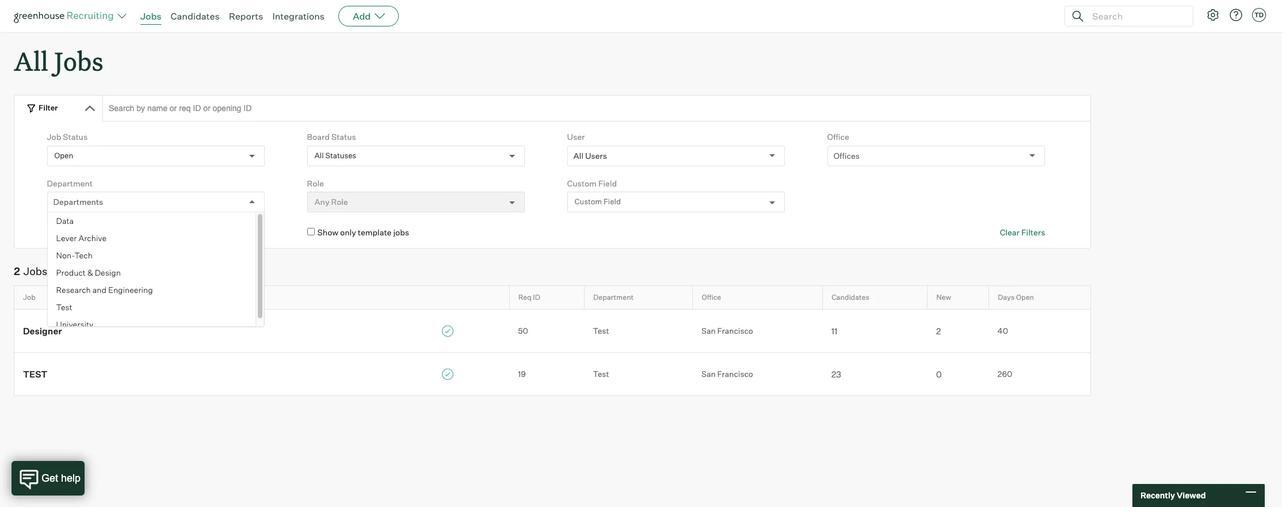 Task type: describe. For each thing, give the bounding box(es) containing it.
0
[[937, 369, 942, 380]]

2 for 2 jobs
[[14, 265, 20, 277]]

san francisco for 23
[[702, 369, 754, 379]]

role
[[307, 178, 324, 188]]

offices
[[834, 151, 860, 160]]

clear filters
[[1001, 228, 1046, 237]]

td button
[[1253, 8, 1267, 22]]

job for job
[[23, 293, 36, 302]]

configure image
[[1207, 8, 1221, 22]]

all statuses
[[315, 151, 356, 160]]

san for 23
[[702, 369, 716, 379]]

0 vertical spatial open
[[54, 151, 73, 160]]

Show only template jobs checkbox
[[307, 228, 315, 236]]

1 vertical spatial custom field
[[575, 197, 621, 206]]

2 for 2
[[937, 326, 942, 337]]

template
[[358, 228, 392, 237]]

engineering
[[108, 285, 153, 295]]

lever
[[56, 233, 77, 243]]

integrations link
[[273, 10, 325, 22]]

&
[[87, 268, 93, 278]]

archive
[[79, 233, 107, 243]]

23
[[832, 369, 842, 380]]

0 horizontal spatial department
[[47, 178, 93, 188]]

product
[[56, 268, 86, 278]]

lever archive
[[56, 233, 107, 243]]

0 vertical spatial field
[[599, 178, 617, 188]]

show for show only jobs i'm following
[[57, 228, 78, 237]]

days open
[[999, 293, 1035, 302]]

university option
[[48, 316, 256, 334]]

viewed
[[1178, 491, 1207, 501]]

tech
[[74, 251, 93, 260]]

recently viewed
[[1141, 491, 1207, 501]]

new
[[937, 293, 952, 302]]

all jobs
[[14, 44, 103, 78]]

product & design
[[56, 268, 121, 278]]

test inside option
[[56, 302, 72, 312]]

add button
[[339, 6, 399, 26]]

req id
[[519, 293, 541, 302]]

university
[[56, 320, 93, 329]]

2 jobs
[[14, 265, 47, 277]]

reports
[[229, 10, 263, 22]]

1 vertical spatial department
[[594, 293, 634, 302]]

departments
[[53, 197, 103, 207]]

td button
[[1251, 6, 1269, 24]]

0 vertical spatial custom
[[568, 178, 597, 188]]

francisco for 23
[[718, 369, 754, 379]]

candidates link
[[171, 10, 220, 22]]

1 vertical spatial open
[[1017, 293, 1035, 302]]

1 jobs from the left
[[98, 228, 114, 237]]

jobs link
[[140, 10, 162, 22]]

product & design option
[[48, 264, 256, 282]]

greenhouse recruiting image
[[14, 9, 117, 23]]

board
[[307, 132, 330, 142]]

add
[[353, 10, 371, 22]]

23 link
[[823, 368, 928, 380]]

user
[[568, 132, 585, 142]]

days
[[999, 293, 1015, 302]]

san for 11
[[702, 326, 716, 336]]

non-
[[56, 251, 74, 260]]

list box containing data
[[48, 213, 265, 334]]

2 jobs from the left
[[394, 228, 409, 237]]

req
[[519, 293, 532, 302]]

all for all jobs
[[14, 44, 48, 78]]

1 vertical spatial field
[[604, 197, 621, 206]]

research
[[56, 285, 91, 295]]

11 link
[[823, 325, 928, 337]]

filter
[[39, 103, 58, 112]]

board status
[[307, 132, 356, 142]]

Show only jobs I'm following checkbox
[[47, 228, 54, 236]]

test for designer
[[593, 326, 609, 336]]

19
[[518, 369, 526, 379]]

Search by name or req ID or opening ID text field
[[102, 95, 1092, 122]]

i'm
[[115, 228, 127, 237]]

0 vertical spatial candidates
[[171, 10, 220, 22]]

50
[[518, 326, 528, 336]]



Task type: vqa. For each thing, say whether or not it's contained in the screenshot.
Time
no



Task type: locate. For each thing, give the bounding box(es) containing it.
260
[[998, 369, 1013, 379]]

1 vertical spatial san
[[702, 369, 716, 379]]

research and engineering
[[56, 285, 153, 295]]

and
[[93, 285, 107, 295]]

integrations
[[273, 10, 325, 22]]

0 vertical spatial 2
[[14, 265, 20, 277]]

0 vertical spatial francisco
[[718, 326, 754, 336]]

1 horizontal spatial jobs
[[394, 228, 409, 237]]

jobs for 2 jobs
[[23, 265, 47, 277]]

0 vertical spatial job
[[47, 132, 61, 142]]

francisco
[[718, 326, 754, 336], [718, 369, 754, 379]]

1 francisco from the top
[[718, 326, 754, 336]]

0 link
[[928, 368, 990, 380]]

jobs left i'm
[[98, 228, 114, 237]]

only left template on the left top of the page
[[340, 228, 356, 237]]

only
[[80, 228, 96, 237], [340, 228, 356, 237]]

show only template jobs
[[318, 228, 409, 237]]

1 horizontal spatial office
[[828, 132, 850, 142]]

non-tech option
[[48, 247, 256, 264]]

custom field down all users option
[[568, 178, 617, 188]]

0 vertical spatial office
[[828, 132, 850, 142]]

jobs for all jobs
[[54, 44, 103, 78]]

1 vertical spatial jobs
[[54, 44, 103, 78]]

show right show only template jobs checkbox
[[318, 228, 339, 237]]

1 vertical spatial custom
[[575, 197, 602, 206]]

1 only from the left
[[80, 228, 96, 237]]

1 horizontal spatial candidates
[[832, 293, 870, 302]]

1 horizontal spatial all
[[315, 151, 324, 160]]

all for all users
[[574, 151, 584, 160]]

1 horizontal spatial open
[[1017, 293, 1035, 302]]

office
[[828, 132, 850, 142], [702, 293, 722, 302]]

2 san from the top
[[702, 369, 716, 379]]

0 horizontal spatial show
[[57, 228, 78, 237]]

show down data
[[57, 228, 78, 237]]

all down board
[[315, 151, 324, 160]]

job
[[47, 132, 61, 142], [23, 293, 36, 302]]

0 horizontal spatial candidates
[[171, 10, 220, 22]]

jobs left candidates link
[[140, 10, 162, 22]]

all for all statuses
[[315, 151, 324, 160]]

custom field
[[568, 178, 617, 188], [575, 197, 621, 206]]

2 horizontal spatial all
[[574, 151, 584, 160]]

open
[[54, 151, 73, 160], [1017, 293, 1035, 302]]

1 status from the left
[[63, 132, 88, 142]]

2
[[14, 265, 20, 277], [937, 326, 942, 337]]

san francisco for 11
[[702, 326, 754, 336]]

francisco for 11
[[718, 326, 754, 336]]

all users
[[574, 151, 607, 160]]

design
[[95, 268, 121, 278]]

designer
[[23, 326, 62, 337]]

research and engineering option
[[48, 282, 256, 299]]

only for jobs
[[80, 228, 96, 237]]

open right days
[[1017, 293, 1035, 302]]

1 vertical spatial 2
[[937, 326, 942, 337]]

jobs left product
[[23, 265, 47, 277]]

0 horizontal spatial all
[[14, 44, 48, 78]]

show
[[57, 228, 78, 237], [318, 228, 339, 237]]

custom field down users
[[575, 197, 621, 206]]

0 horizontal spatial office
[[702, 293, 722, 302]]

id
[[533, 293, 541, 302]]

san francisco
[[702, 326, 754, 336], [702, 369, 754, 379]]

status for job status
[[63, 132, 88, 142]]

designer link
[[14, 325, 510, 337]]

0 horizontal spatial only
[[80, 228, 96, 237]]

2 status from the left
[[332, 132, 356, 142]]

0 horizontal spatial job
[[23, 293, 36, 302]]

only for template
[[340, 228, 356, 237]]

2 vertical spatial test
[[593, 369, 609, 379]]

jobs
[[140, 10, 162, 22], [54, 44, 103, 78], [23, 265, 47, 277]]

0 vertical spatial san
[[702, 326, 716, 336]]

show for show only template jobs
[[318, 228, 339, 237]]

clear filters link
[[1001, 227, 1046, 238]]

1 vertical spatial francisco
[[718, 369, 754, 379]]

test
[[56, 302, 72, 312], [593, 326, 609, 336], [593, 369, 609, 379]]

all users option
[[574, 151, 607, 160]]

lever archive option
[[48, 230, 256, 247]]

1 horizontal spatial status
[[332, 132, 356, 142]]

san
[[702, 326, 716, 336], [702, 369, 716, 379]]

recently
[[1141, 491, 1176, 501]]

11
[[832, 326, 838, 337]]

all
[[14, 44, 48, 78], [574, 151, 584, 160], [315, 151, 324, 160]]

only right lever
[[80, 228, 96, 237]]

2 francisco from the top
[[718, 369, 754, 379]]

jobs down greenhouse recruiting "image"
[[54, 44, 103, 78]]

2 show from the left
[[318, 228, 339, 237]]

td
[[1255, 11, 1265, 19]]

status for board status
[[332, 132, 356, 142]]

None field
[[53, 192, 56, 212]]

0 horizontal spatial jobs
[[23, 265, 47, 277]]

2 only from the left
[[340, 228, 356, 237]]

2 vertical spatial jobs
[[23, 265, 47, 277]]

test
[[23, 369, 47, 380]]

1 show from the left
[[57, 228, 78, 237]]

show only jobs i'm following
[[57, 228, 163, 237]]

clear
[[1001, 228, 1020, 237]]

department
[[47, 178, 93, 188], [594, 293, 634, 302]]

1 san from the top
[[702, 326, 716, 336]]

2 link
[[928, 325, 990, 337]]

1 vertical spatial candidates
[[832, 293, 870, 302]]

0 horizontal spatial 2
[[14, 265, 20, 277]]

following
[[129, 228, 163, 237]]

non-tech
[[56, 251, 93, 260]]

0 horizontal spatial open
[[54, 151, 73, 160]]

test for test
[[593, 369, 609, 379]]

1 vertical spatial test
[[593, 326, 609, 336]]

2 left product
[[14, 265, 20, 277]]

data option
[[48, 213, 256, 230]]

2 san francisco from the top
[[702, 369, 754, 379]]

statuses
[[326, 151, 356, 160]]

0 vertical spatial test
[[56, 302, 72, 312]]

1 horizontal spatial job
[[47, 132, 61, 142]]

test option
[[48, 299, 256, 316]]

1 horizontal spatial 2
[[937, 326, 942, 337]]

0 vertical spatial san francisco
[[702, 326, 754, 336]]

1 vertical spatial san francisco
[[702, 369, 754, 379]]

open down the job status
[[54, 151, 73, 160]]

status
[[63, 132, 88, 142], [332, 132, 356, 142]]

candidates right jobs link at left
[[171, 10, 220, 22]]

0 horizontal spatial jobs
[[98, 228, 114, 237]]

test link
[[14, 368, 510, 380]]

1 horizontal spatial only
[[340, 228, 356, 237]]

reports link
[[229, 10, 263, 22]]

0 vertical spatial jobs
[[140, 10, 162, 22]]

all left users
[[574, 151, 584, 160]]

custom
[[568, 178, 597, 188], [575, 197, 602, 206]]

job for job status
[[47, 132, 61, 142]]

job status
[[47, 132, 88, 142]]

data
[[56, 216, 74, 226]]

1 horizontal spatial department
[[594, 293, 634, 302]]

1 vertical spatial office
[[702, 293, 722, 302]]

candidates
[[171, 10, 220, 22], [832, 293, 870, 302]]

users
[[586, 151, 607, 160]]

1 horizontal spatial show
[[318, 228, 339, 237]]

jobs
[[98, 228, 114, 237], [394, 228, 409, 237]]

1 horizontal spatial jobs
[[54, 44, 103, 78]]

jobs right template on the left top of the page
[[394, 228, 409, 237]]

candidates up '11'
[[832, 293, 870, 302]]

job down the 2 jobs
[[23, 293, 36, 302]]

job down filter
[[47, 132, 61, 142]]

filters
[[1022, 228, 1046, 237]]

2 horizontal spatial jobs
[[140, 10, 162, 22]]

0 horizontal spatial status
[[63, 132, 88, 142]]

all up filter
[[14, 44, 48, 78]]

field
[[599, 178, 617, 188], [604, 197, 621, 206]]

0 vertical spatial custom field
[[568, 178, 617, 188]]

1 vertical spatial job
[[23, 293, 36, 302]]

2 down new
[[937, 326, 942, 337]]

40
[[998, 326, 1009, 336]]

Search text field
[[1090, 8, 1183, 24]]

0 vertical spatial department
[[47, 178, 93, 188]]

list box
[[48, 213, 265, 334]]

1 san francisco from the top
[[702, 326, 754, 336]]



